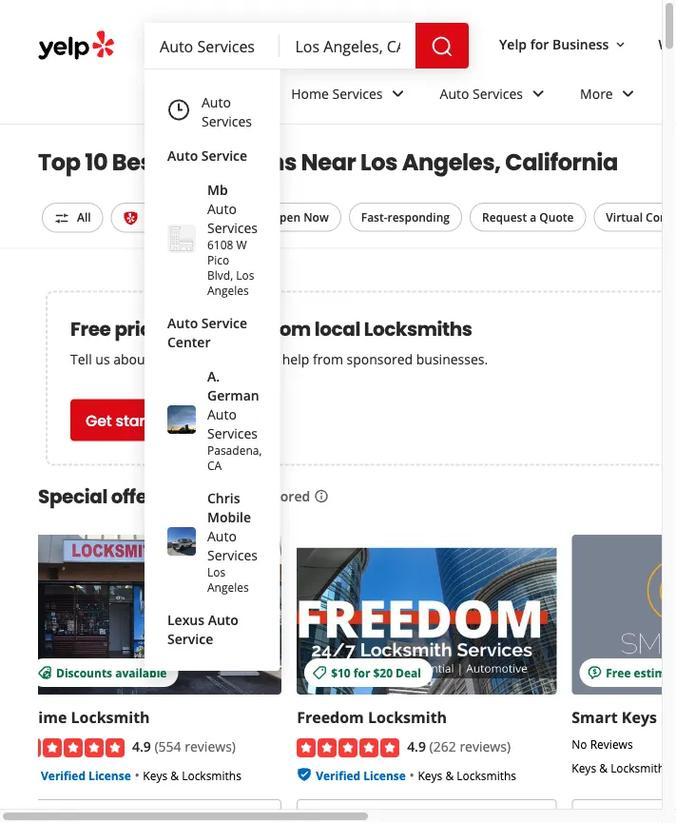 Task type: vqa. For each thing, say whether or not it's contained in the screenshot.
yelp inside button
yes



Task type: describe. For each thing, give the bounding box(es) containing it.
2 verified license button from the left
[[316, 765, 406, 783]]

freedom locksmith link
[[297, 707, 448, 727]]

quote
[[540, 209, 574, 225]]

restaurants
[[160, 84, 234, 102]]

fast-
[[362, 209, 388, 225]]

license for first verified license button from right
[[364, 767, 406, 783]]

prime locksmith link
[[22, 707, 150, 727]]

locksmith for prime locksmith
[[71, 707, 150, 727]]

help
[[283, 350, 310, 368]]

smart keys link
[[572, 707, 658, 727]]

locksmiths inside smart keys no reviews keys & locksmiths
[[611, 760, 671, 775]]

locksmiths down the 4.9 (554 reviews)
[[182, 767, 242, 783]]

fast-responding button
[[349, 203, 463, 232]]

16 deal v2 image
[[312, 665, 328, 680]]

mobile
[[208, 508, 251, 526]]

free for estimat
[[607, 664, 632, 680]]

virtual
[[607, 209, 644, 225]]

mb auto services 6108 w pico blvd, los angeles
[[208, 180, 258, 298]]

sponsored
[[347, 350, 413, 368]]

reviews) for prime locksmith
[[185, 737, 236, 755]]

yelp guaranteed
[[146, 209, 239, 225]]

us
[[96, 350, 110, 368]]

auto inside chris mobile auto services los angeles
[[208, 527, 237, 545]]

price
[[115, 316, 163, 342]]

0 vertical spatial from
[[265, 316, 311, 342]]

freedom locksmith
[[297, 707, 448, 727]]

16 free estimates v2 image
[[588, 665, 603, 680]]

keys up the reviews
[[622, 707, 658, 727]]

and
[[232, 350, 256, 368]]

yelp for business button
[[492, 27, 636, 61]]

for for $10
[[354, 664, 371, 680]]

$10 for $20 deal link
[[297, 534, 557, 694]]

virtual consu
[[607, 209, 677, 225]]

request
[[483, 209, 528, 225]]

keys down (262
[[418, 767, 443, 783]]

24 chevron down v2 image for auto services
[[527, 82, 550, 105]]

yelp for yelp guaranteed
[[146, 209, 170, 225]]

16 verified v2 image
[[297, 767, 312, 782]]

auto inside auto service center
[[168, 314, 198, 332]]

los inside mb auto services 6108 w pico blvd, los angeles
[[236, 267, 255, 283]]

get
[[86, 410, 112, 431]]

special
[[38, 483, 107, 510]]

services down mobile on the left of the page
[[208, 546, 258, 564]]

4.9 (262 reviews)
[[408, 737, 511, 755]]

started
[[116, 410, 170, 431]]

locksmiths inside the free price estimates from local locksmiths tell us about your project and get help from sponsored businesses.
[[364, 316, 473, 342]]

1 horizontal spatial auto services link
[[425, 69, 566, 124]]

$20
[[374, 664, 393, 680]]

ca
[[208, 457, 222, 473]]

yelp guaranteed button
[[111, 203, 251, 233]]

pasadena,
[[208, 442, 262, 458]]

service for auto service center
[[202, 314, 248, 332]]

auto service
[[168, 146, 248, 164]]

a
[[531, 209, 537, 225]]

estimat
[[635, 664, 677, 680]]

about
[[114, 350, 150, 368]]

16 filter v2 image
[[54, 211, 70, 226]]

(554
[[155, 737, 181, 755]]

& inside smart keys no reviews keys & locksmiths
[[600, 760, 608, 775]]

license for second verified license button from the right
[[89, 767, 131, 783]]

search image
[[431, 35, 454, 58]]

w
[[237, 237, 247, 252]]

auto service center link
[[156, 306, 269, 359]]

business
[[553, 35, 610, 53]]

all
[[77, 209, 91, 225]]

free price estimates from local locksmiths tell us about your project and get help from sponsored businesses.
[[70, 316, 489, 368]]

angeles inside chris mobile auto services los angeles
[[208, 579, 249, 595]]

your
[[153, 350, 182, 368]]

home services
[[292, 84, 383, 102]]

10
[[85, 147, 108, 179]]

service for auto service
[[202, 146, 248, 164]]

smart
[[572, 707, 619, 727]]

open now
[[271, 209, 329, 225]]

discounts available link
[[22, 534, 282, 694]]

best
[[112, 147, 162, 179]]

free for price
[[70, 316, 111, 342]]

keys down (554
[[143, 767, 168, 783]]

smart keys no reviews keys & locksmiths
[[572, 707, 671, 775]]

near
[[301, 147, 356, 179]]

locksmiths up mb
[[166, 147, 297, 179]]

keys & locksmiths for prime locksmith
[[143, 767, 242, 783]]

businesses.
[[417, 350, 489, 368]]

a.
[[208, 367, 220, 385]]

services down "yelp for business"
[[473, 84, 524, 102]]

4.9 (554 reviews)
[[132, 737, 236, 755]]

services inside 'a. german auto services pasadena, ca'
[[208, 424, 258, 442]]

request a quote button
[[470, 203, 587, 232]]

1 vertical spatial for
[[169, 483, 195, 510]]

more
[[581, 84, 614, 102]]

24 chevron down v2 image for more
[[618, 82, 640, 105]]

business categories element
[[145, 69, 677, 124]]

1 horizontal spatial from
[[313, 350, 344, 368]]

home services link
[[276, 69, 425, 124]]

(262
[[430, 737, 457, 755]]

los inside chris mobile auto services los angeles
[[208, 564, 226, 580]]

blvd,
[[208, 267, 233, 283]]

services right home at the left top
[[333, 84, 383, 102]]

auto inside lexus auto service
[[208, 611, 239, 629]]

more link
[[566, 69, 656, 124]]

discounts available
[[56, 664, 167, 680]]

services up auto service link
[[202, 112, 252, 130]]

chris mobile auto services los angeles
[[208, 489, 258, 595]]

& for freedom locksmith
[[446, 767, 454, 783]]

open
[[271, 209, 301, 225]]

2 horizontal spatial los
[[361, 147, 398, 179]]

get started button
[[70, 399, 185, 441]]



Task type: locate. For each thing, give the bounding box(es) containing it.
1 4.9 star rating image from the left
[[22, 738, 125, 757]]

auto down mb
[[208, 199, 237, 218]]

auto services inside business categories element
[[440, 84, 524, 102]]

0 horizontal spatial from
[[265, 316, 311, 342]]

2 vertical spatial los
[[208, 564, 226, 580]]

service inside lexus auto service
[[168, 630, 213, 648]]

now
[[304, 209, 329, 225]]

auto service center
[[168, 314, 248, 351]]

los right near on the top of page
[[361, 147, 398, 179]]

1 vertical spatial service
[[202, 314, 248, 332]]

2 reviews) from the left
[[460, 737, 511, 755]]

get started
[[86, 410, 170, 431]]

auto inside mb auto services 6108 w pico blvd, los angeles
[[208, 199, 237, 218]]

reviews) right (554
[[185, 737, 236, 755]]

& for prime locksmith
[[171, 767, 179, 783]]

0 horizontal spatial free
[[70, 316, 111, 342]]

auto right 24 clock v2 'image'
[[202, 93, 231, 111]]

0 horizontal spatial verified license
[[41, 767, 131, 783]]

yelp left business
[[500, 35, 527, 53]]

yelp for yelp for business
[[500, 35, 527, 53]]

3 24 chevron down v2 image from the left
[[618, 82, 640, 105]]

chris
[[208, 489, 240, 507]]

auto services link up auto service
[[156, 85, 269, 138]]

locksmith down deal
[[368, 707, 448, 727]]

sponsored
[[242, 487, 311, 505]]

top
[[38, 147, 81, 179]]

6108
[[208, 237, 234, 252]]

yelp inside button
[[146, 209, 170, 225]]

services
[[333, 84, 383, 102], [473, 84, 524, 102], [202, 112, 252, 130], [208, 218, 258, 237], [208, 424, 258, 442], [208, 546, 258, 564]]

keys & locksmiths for freedom locksmith
[[418, 767, 517, 783]]

2 24 chevron down v2 image from the left
[[527, 82, 550, 105]]

a. german auto services pasadena, ca
[[208, 367, 262, 473]]

get
[[260, 350, 279, 368]]

keys & locksmiths down the 4.9 (262 reviews)
[[418, 767, 517, 783]]

1 horizontal spatial reviews)
[[460, 737, 511, 755]]

0 horizontal spatial locksmith
[[71, 707, 150, 727]]

4.9 star rating image for freedom
[[297, 738, 400, 757]]

free right 16 free estimates v2 icon
[[607, 664, 632, 680]]

service up mb
[[202, 146, 248, 164]]

deal
[[396, 664, 422, 680]]

1 24 chevron down v2 image from the left
[[387, 82, 410, 105]]

auto down search image
[[440, 84, 470, 102]]

auto inside auto services
[[202, 93, 231, 111]]

keys
[[622, 707, 658, 727], [572, 760, 597, 775], [143, 767, 168, 783], [418, 767, 443, 783]]

free estimat
[[607, 664, 677, 680]]

1 horizontal spatial yelp
[[500, 35, 527, 53]]

0 vertical spatial angeles
[[208, 282, 249, 298]]

auto down the german
[[208, 405, 237, 423]]

for right $10
[[354, 664, 371, 680]]

24 clock v2 image
[[168, 98, 190, 121]]

0 horizontal spatial &
[[171, 767, 179, 783]]

project
[[185, 350, 229, 368]]

1 verified license button from the left
[[41, 765, 131, 783]]

wr
[[659, 35, 677, 53]]

license down prime locksmith link
[[89, 767, 131, 783]]

auto services down search image
[[440, 84, 524, 102]]

16 yelp guaranteed v2 image
[[123, 211, 139, 226]]

4.9
[[132, 737, 151, 755], [408, 737, 426, 755]]

0 horizontal spatial auto services
[[202, 93, 252, 130]]

auto down mobile on the left of the page
[[208, 527, 237, 545]]

0 vertical spatial yelp
[[500, 35, 527, 53]]

for inside button
[[531, 35, 550, 53]]

from down local
[[313, 350, 344, 368]]

1 horizontal spatial 24 chevron down v2 image
[[527, 82, 550, 105]]

1 verified license from the left
[[41, 767, 131, 783]]

restaurants link
[[145, 69, 276, 124]]

1 horizontal spatial verified license button
[[316, 765, 406, 783]]

1 horizontal spatial los
[[236, 267, 255, 283]]

lexus auto service link
[[156, 603, 269, 656]]

1 horizontal spatial free
[[607, 664, 632, 680]]

1 horizontal spatial &
[[446, 767, 454, 783]]

for left business
[[531, 35, 550, 53]]

local
[[315, 316, 361, 342]]

$10 for $20 deal
[[331, 664, 422, 680]]

keys & locksmiths
[[143, 767, 242, 783], [418, 767, 517, 783]]

verified license button
[[41, 765, 131, 783], [316, 765, 406, 783]]

4.9 star rating image
[[22, 738, 125, 757], [297, 738, 400, 757]]

auto inside 'a. german auto services pasadena, ca'
[[208, 405, 237, 423]]

for for yelp
[[531, 35, 550, 53]]

angeles,
[[402, 147, 501, 179]]

verified license down prime locksmith link
[[41, 767, 131, 783]]

available
[[115, 664, 167, 680]]

0 horizontal spatial auto services link
[[156, 85, 269, 138]]

verified for second verified license button from the right
[[41, 767, 86, 783]]

1 horizontal spatial locksmith
[[368, 707, 448, 727]]

24 chevron down v2 image
[[387, 82, 410, 105], [527, 82, 550, 105], [618, 82, 640, 105]]

verified license
[[41, 767, 131, 783], [316, 767, 406, 783]]

0 horizontal spatial license
[[89, 767, 131, 783]]

from up help
[[265, 316, 311, 342]]

free inside the free price estimates from local locksmiths tell us about your project and get help from sponsored businesses.
[[70, 316, 111, 342]]

virtual consu button
[[594, 203, 677, 232]]

angeles up lexus auto service link
[[208, 579, 249, 595]]

freedom
[[297, 707, 364, 727]]

2 horizontal spatial &
[[600, 760, 608, 775]]

1 vertical spatial free
[[607, 664, 632, 680]]

mb
[[208, 180, 228, 199]]

2 angeles from the top
[[208, 579, 249, 595]]

locksmith down discounts available
[[71, 707, 150, 727]]

german
[[208, 386, 260, 404]]

4.9 for freedom locksmith
[[408, 737, 426, 755]]

0 vertical spatial free
[[70, 316, 111, 342]]

pico
[[208, 252, 230, 268]]

verified license button right 16 verified v2 image
[[316, 765, 406, 783]]

filters group
[[38, 203, 677, 233]]

0 horizontal spatial yelp
[[146, 209, 170, 225]]

from
[[265, 316, 311, 342], [313, 350, 344, 368]]

0 vertical spatial los
[[361, 147, 398, 179]]

tell
[[70, 350, 92, 368]]

yelp for business
[[500, 35, 610, 53]]

verified
[[41, 767, 86, 783], [316, 767, 361, 783]]

1 locksmith from the left
[[71, 707, 150, 727]]

auto services link down search image
[[425, 69, 566, 124]]

2 locksmith from the left
[[368, 707, 448, 727]]

1 vertical spatial angeles
[[208, 579, 249, 595]]

free estimat link
[[572, 534, 677, 694]]

1 horizontal spatial license
[[364, 767, 406, 783]]

for
[[531, 35, 550, 53], [169, 483, 195, 510], [354, 664, 371, 680]]

0 horizontal spatial keys & locksmiths
[[143, 767, 242, 783]]

2 vertical spatial for
[[354, 664, 371, 680]]

locksmiths down the reviews
[[611, 760, 671, 775]]

0 horizontal spatial verified
[[41, 767, 86, 783]]

& down the reviews
[[600, 760, 608, 775]]

0 horizontal spatial los
[[208, 564, 226, 580]]

reviews
[[591, 736, 634, 752]]

yelp right 16 yelp guaranteed v2 icon
[[146, 209, 170, 225]]

4.9 star rating image down prime locksmith link
[[22, 738, 125, 757]]

prime
[[22, 707, 67, 727]]

reviews) right (262
[[460, 737, 511, 755]]

yelp inside button
[[500, 35, 527, 53]]

1 4.9 from the left
[[132, 737, 151, 755]]

services up ca
[[208, 424, 258, 442]]

1 keys & locksmiths from the left
[[143, 767, 242, 783]]

4.9 star rating image for prime
[[22, 738, 125, 757]]

None field
[[160, 35, 265, 56], [296, 35, 401, 56], [160, 35, 265, 56]]

4.9 star rating image down freedom
[[297, 738, 400, 757]]

locksmith for freedom locksmith
[[368, 707, 448, 727]]

16 info v2 image
[[314, 489, 330, 504]]

Find text field
[[160, 35, 265, 56]]

2 verified license from the left
[[316, 767, 406, 783]]

consu
[[647, 209, 677, 225]]

auto right lexus
[[208, 611, 239, 629]]

responding
[[388, 209, 450, 225]]

auto up 'center'
[[168, 314, 198, 332]]

prime locksmith
[[22, 707, 150, 727]]

2 license from the left
[[364, 767, 406, 783]]

0 horizontal spatial verified license button
[[41, 765, 131, 783]]

& down (554
[[171, 767, 179, 783]]

2 horizontal spatial for
[[531, 35, 550, 53]]

  text field
[[160, 35, 265, 56]]

los down mobile on the left of the page
[[208, 564, 226, 580]]

keys down no
[[572, 760, 597, 775]]

auto down 24 clock v2 'image'
[[168, 146, 198, 164]]

0 horizontal spatial 24 chevron down v2 image
[[387, 82, 410, 105]]

angeles down pico
[[208, 282, 249, 298]]

verified down prime
[[41, 767, 86, 783]]

offers
[[111, 483, 165, 510]]

2 verified from the left
[[316, 767, 361, 783]]

locksmith
[[71, 707, 150, 727], [368, 707, 448, 727]]

1 vertical spatial yelp
[[146, 209, 170, 225]]

0 horizontal spatial for
[[169, 483, 195, 510]]

24 chevron down v2 image inside home services link
[[387, 82, 410, 105]]

top 10 best locksmiths near los angeles, california
[[38, 147, 619, 179]]

service down lexus
[[168, 630, 213, 648]]

1 horizontal spatial 4.9 star rating image
[[297, 738, 400, 757]]

$10
[[331, 664, 351, 680]]

auto
[[440, 84, 470, 102], [202, 93, 231, 111], [168, 146, 198, 164], [208, 199, 237, 218], [168, 314, 198, 332], [208, 405, 237, 423], [208, 527, 237, 545], [208, 611, 239, 629]]

1 horizontal spatial verified
[[316, 767, 361, 783]]

auto services up auto service link
[[202, 93, 252, 130]]

verified right 16 verified v2 image
[[316, 767, 361, 783]]

lexus auto service
[[168, 611, 239, 648]]

None search field
[[145, 23, 473, 69]]

4.9 left (262
[[408, 737, 426, 755]]

24 chevron down v2 image right more
[[618, 82, 640, 105]]

wr link
[[652, 27, 677, 61]]

estimates
[[166, 316, 262, 342]]

24 chevron down v2 image for home services
[[387, 82, 410, 105]]

1 horizontal spatial for
[[354, 664, 371, 680]]

4.9 left (554
[[132, 737, 151, 755]]

2 vertical spatial service
[[168, 630, 213, 648]]

lexus
[[168, 611, 205, 629]]

1 horizontal spatial keys & locksmiths
[[418, 767, 517, 783]]

2 keys & locksmiths from the left
[[418, 767, 517, 783]]

0 horizontal spatial reviews)
[[185, 737, 236, 755]]

1 license from the left
[[89, 767, 131, 783]]

los
[[361, 147, 398, 179], [236, 267, 255, 283], [208, 564, 226, 580]]

1 verified from the left
[[41, 767, 86, 783]]

open now button
[[259, 203, 342, 232]]

0 vertical spatial service
[[202, 146, 248, 164]]

auto inside business categories element
[[440, 84, 470, 102]]

service inside auto service center
[[202, 314, 248, 332]]

4.9 for prime locksmith
[[132, 737, 151, 755]]

for left you
[[169, 483, 195, 510]]

1 vertical spatial from
[[313, 350, 344, 368]]

24 chevron down v2 image right home services
[[387, 82, 410, 105]]

service up 'center'
[[202, 314, 248, 332]]

free
[[70, 316, 111, 342], [607, 664, 632, 680]]

auto services
[[440, 84, 524, 102], [202, 93, 252, 130]]

fast-responding
[[362, 209, 450, 225]]

verified license right 16 verified v2 image
[[316, 767, 406, 783]]

guaranteed
[[173, 209, 239, 225]]

free up tell
[[70, 316, 111, 342]]

1 reviews) from the left
[[185, 737, 236, 755]]

none field near
[[296, 35, 401, 56]]

1 horizontal spatial 4.9
[[408, 737, 426, 755]]

request a quote
[[483, 209, 574, 225]]

california
[[506, 147, 619, 179]]

license
[[89, 767, 131, 783], [364, 767, 406, 783]]

reviews) for freedom locksmith
[[460, 737, 511, 755]]

keys & locksmiths down the 4.9 (554 reviews)
[[143, 767, 242, 783]]

verified license for first verified license button from right
[[316, 767, 406, 783]]

verified license for second verified license button from the right
[[41, 767, 131, 783]]

1 horizontal spatial auto services
[[440, 84, 524, 102]]

services up pico
[[208, 218, 258, 237]]

you
[[198, 483, 234, 510]]

verified license button down prime locksmith link
[[41, 765, 131, 783]]

license down freedom locksmith link
[[364, 767, 406, 783]]

all button
[[42, 203, 103, 233]]

2 4.9 star rating image from the left
[[297, 738, 400, 757]]

angeles inside mb auto services 6108 w pico blvd, los angeles
[[208, 282, 249, 298]]

0 horizontal spatial 4.9 star rating image
[[22, 738, 125, 757]]

2 horizontal spatial 24 chevron down v2 image
[[618, 82, 640, 105]]

no
[[572, 736, 588, 752]]

locksmiths up businesses.
[[364, 316, 473, 342]]

1 angeles from the top
[[208, 282, 249, 298]]

home
[[292, 84, 329, 102]]

reviews)
[[185, 737, 236, 755], [460, 737, 511, 755]]

service
[[202, 146, 248, 164], [202, 314, 248, 332], [168, 630, 213, 648]]

discounts
[[56, 664, 112, 680]]

16 chevron down v2 image
[[614, 37, 629, 52]]

24 chevron down v2 image inside more link
[[618, 82, 640, 105]]

1 vertical spatial los
[[236, 267, 255, 283]]

special offers for you
[[38, 483, 234, 510]]

center
[[168, 333, 211, 351]]

los right blvd,
[[236, 267, 255, 283]]

& down (262
[[446, 767, 454, 783]]

0 vertical spatial for
[[531, 35, 550, 53]]

locksmiths down the 4.9 (262 reviews)
[[457, 767, 517, 783]]

Near text field
[[296, 35, 401, 56]]

1 horizontal spatial verified license
[[316, 767, 406, 783]]

16 discount available v2 image
[[37, 665, 52, 680]]

verified for first verified license button from right
[[316, 767, 361, 783]]

0 horizontal spatial 4.9
[[132, 737, 151, 755]]

2 4.9 from the left
[[408, 737, 426, 755]]

24 chevron down v2 image down "yelp for business"
[[527, 82, 550, 105]]



